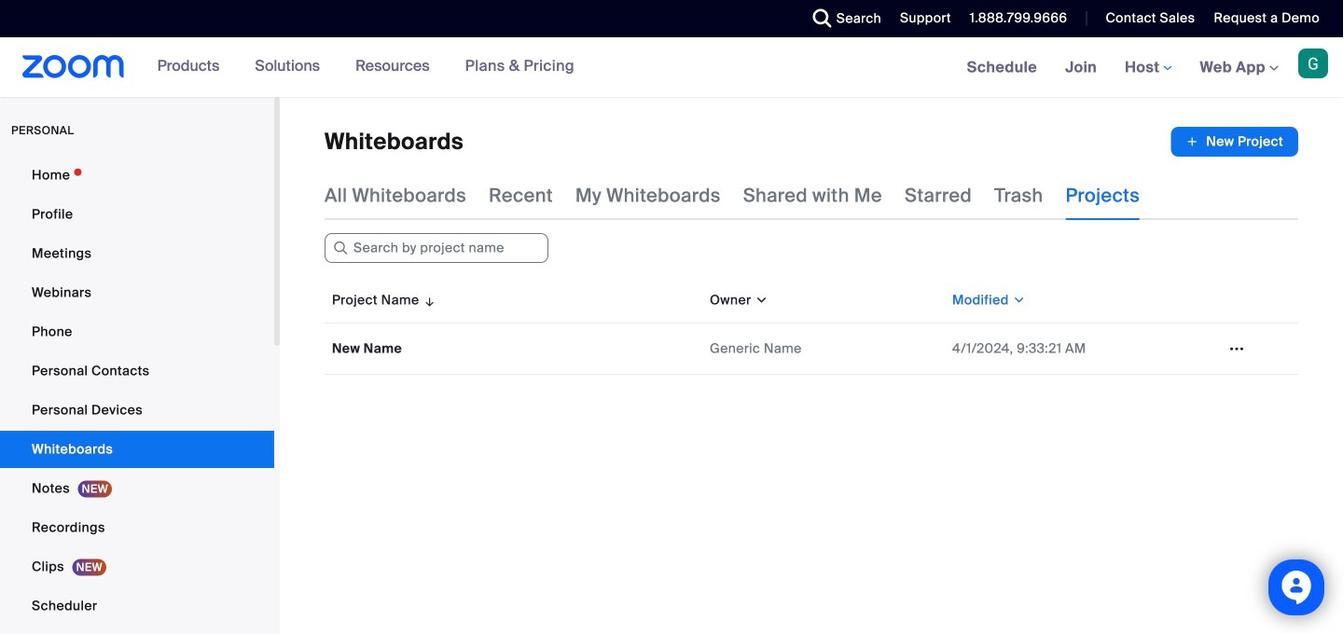 Task type: vqa. For each thing, say whether or not it's contained in the screenshot.
BANNER
yes



Task type: locate. For each thing, give the bounding box(es) containing it.
edit project image
[[1222, 340, 1252, 357]]

product information navigation
[[143, 37, 588, 97]]

zoom logo image
[[22, 55, 125, 78]]

arrow down image
[[419, 289, 437, 312]]

application
[[325, 278, 1298, 375]]

add image
[[1186, 132, 1199, 151]]

down image
[[751, 291, 769, 310]]

profile picture image
[[1298, 49, 1328, 78]]

banner
[[0, 37, 1343, 98]]



Task type: describe. For each thing, give the bounding box(es) containing it.
personal menu menu
[[0, 157, 274, 634]]

Search text field
[[325, 233, 548, 263]]

tabs of all whiteboard page tab list
[[325, 172, 1140, 220]]

meetings navigation
[[953, 37, 1343, 98]]



